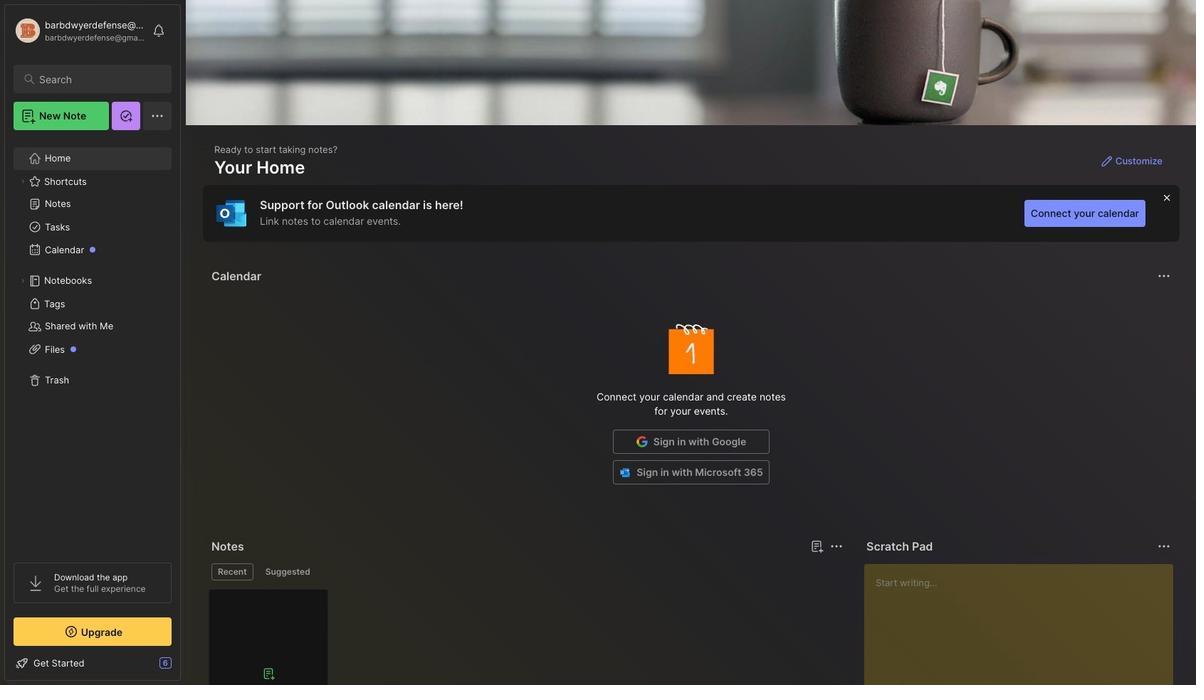 Task type: vqa. For each thing, say whether or not it's contained in the screenshot.
More actions field
yes



Task type: describe. For each thing, give the bounding box(es) containing it.
click to collapse image
[[180, 659, 190, 676]]

2 tab from the left
[[259, 564, 317, 581]]

main element
[[0, 0, 185, 686]]

Help and Learning task checklist field
[[5, 652, 180, 675]]

Start writing… text field
[[876, 565, 1173, 686]]



Task type: locate. For each thing, give the bounding box(es) containing it.
tab
[[211, 564, 253, 581], [259, 564, 317, 581]]

0 horizontal spatial tab
[[211, 564, 253, 581]]

more actions image
[[1156, 268, 1173, 285], [828, 538, 845, 555], [1156, 538, 1173, 555]]

none search field inside main element
[[39, 70, 159, 88]]

tree inside main element
[[5, 139, 180, 550]]

1 tab from the left
[[211, 564, 253, 581]]

More actions field
[[1154, 266, 1174, 286], [827, 537, 847, 557], [1154, 537, 1174, 557]]

1 horizontal spatial tab
[[259, 564, 317, 581]]

Search text field
[[39, 73, 159, 86]]

None search field
[[39, 70, 159, 88]]

Account field
[[14, 16, 145, 45]]

tab list
[[211, 564, 841, 581]]

expand notebooks image
[[19, 277, 27, 286]]

tree
[[5, 139, 180, 550]]



